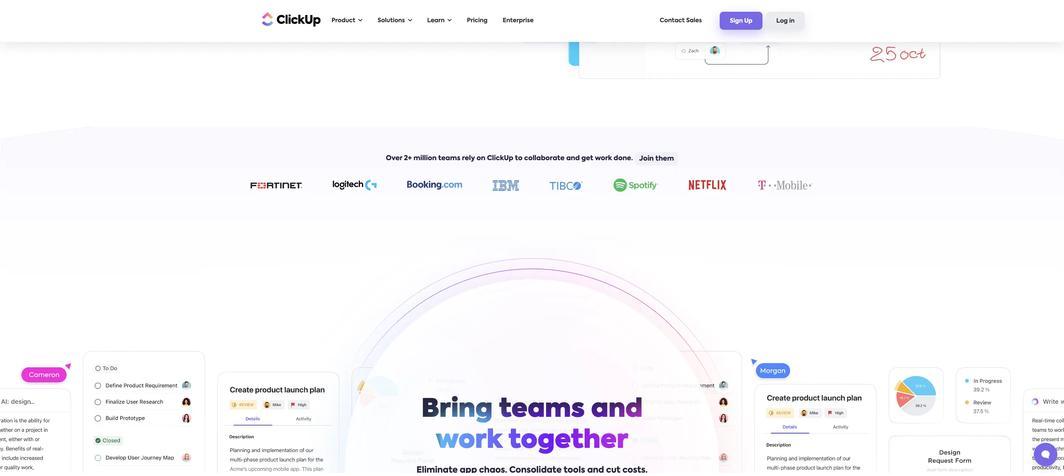 Task type: describe. For each thing, give the bounding box(es) containing it.
join
[[639, 156, 654, 162]]

2+
[[404, 155, 412, 162]]

learn button
[[423, 12, 456, 29]]

contact
[[660, 18, 685, 23]]

solutions button
[[373, 12, 416, 29]]

product button
[[327, 12, 367, 29]]

log in link
[[766, 12, 805, 30]]

sign up button
[[720, 12, 763, 30]]

0 vertical spatial and
[[566, 155, 580, 162]]

bring
[[421, 398, 493, 423]]

rely
[[462, 155, 475, 162]]

up
[[744, 18, 753, 24]]

sales
[[686, 18, 702, 23]]

contact sales
[[660, 18, 702, 23]]

solutions
[[378, 18, 405, 23]]

in
[[789, 18, 795, 24]]

over 2+ million teams rely on clickup to collaborate and get work done.
[[386, 155, 633, 162]]

on
[[477, 155, 485, 162]]

and inside bring teams and work together
[[591, 398, 643, 423]]

product
[[332, 18, 355, 23]]

enterprise link
[[499, 12, 538, 29]]



Task type: locate. For each thing, give the bounding box(es) containing it.
to
[[515, 155, 523, 162]]

done.
[[614, 155, 633, 162]]

0 horizontal spatial work
[[436, 429, 502, 454]]

1 horizontal spatial and
[[591, 398, 643, 423]]

over
[[386, 155, 402, 162]]

teams inside bring teams and work together
[[499, 398, 585, 423]]

0 horizontal spatial and
[[566, 155, 580, 162]]

learn
[[427, 18, 445, 23]]

together
[[508, 429, 628, 454]]

contact sales button
[[656, 12, 706, 29]]

1 vertical spatial work
[[436, 429, 502, 454]]

1 vertical spatial teams
[[499, 398, 585, 423]]

0 vertical spatial work
[[595, 155, 612, 162]]

them
[[656, 156, 674, 162]]

get
[[582, 155, 593, 162]]

pricing
[[467, 18, 488, 23]]

collaborate
[[524, 155, 565, 162]]

0 vertical spatial teams
[[438, 155, 460, 162]]

bring teams and work together
[[421, 398, 643, 454]]

collaborate effortlessly image
[[579, 0, 940, 79]]

work inside bring teams and work together
[[436, 429, 502, 454]]

clickup image
[[259, 11, 321, 27]]

join them
[[639, 156, 674, 162]]

and
[[566, 155, 580, 162], [591, 398, 643, 423]]

1 vertical spatial and
[[591, 398, 643, 423]]

sign
[[730, 18, 743, 24]]

0 horizontal spatial teams
[[438, 155, 460, 162]]

sign up
[[730, 18, 753, 24]]

enterprise
[[503, 18, 534, 23]]

work right get
[[595, 155, 612, 162]]

teams left rely
[[438, 155, 460, 162]]

log in
[[777, 18, 795, 24]]

1 horizontal spatial teams
[[499, 398, 585, 423]]

pricing link
[[463, 12, 492, 29]]

work
[[595, 155, 612, 162], [436, 429, 502, 454]]

teams up together
[[499, 398, 585, 423]]

join them button
[[635, 152, 678, 166]]

log
[[777, 18, 788, 24]]

1 horizontal spatial work
[[595, 155, 612, 162]]

teams
[[438, 155, 460, 162], [499, 398, 585, 423]]

clickup
[[487, 155, 513, 162]]

work down bring
[[436, 429, 502, 454]]

million
[[414, 155, 437, 162]]



Task type: vqa. For each thing, say whether or not it's contained in the screenshot.
the today!
no



